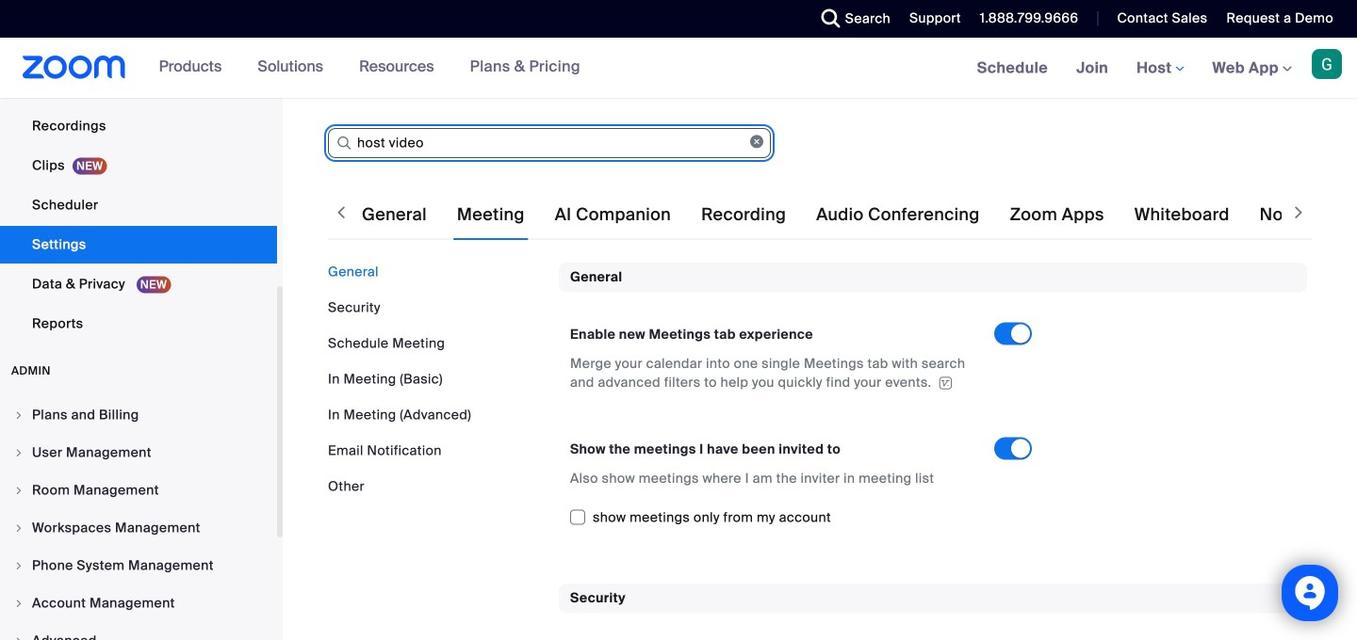 Task type: describe. For each thing, give the bounding box(es) containing it.
1 right image from the top
[[13, 410, 25, 421]]

tabs of my account settings page tab list
[[358, 188, 1357, 241]]

side navigation navigation
[[0, 0, 283, 641]]

scroll left image
[[332, 204, 351, 222]]

profile picture image
[[1312, 49, 1342, 79]]

1 menu item from the top
[[0, 398, 277, 433]]

Search Settings text field
[[328, 128, 771, 158]]

5 menu item from the top
[[0, 548, 277, 584]]

1 right image from the top
[[13, 448, 25, 459]]

5 right image from the top
[[13, 636, 25, 641]]

3 menu item from the top
[[0, 473, 277, 509]]

2 right image from the top
[[13, 485, 25, 497]]

personal menu menu
[[0, 0, 277, 345]]

2 right image from the top
[[13, 598, 25, 610]]



Task type: vqa. For each thing, say whether or not it's contained in the screenshot.
search settings text field
yes



Task type: locate. For each thing, give the bounding box(es) containing it.
3 right image from the top
[[13, 523, 25, 534]]

7 menu item from the top
[[0, 624, 277, 641]]

admin menu menu
[[0, 398, 277, 641]]

general element
[[559, 263, 1307, 554]]

scroll right image
[[1289, 204, 1308, 222]]

zoom logo image
[[23, 56, 126, 79]]

4 right image from the top
[[13, 561, 25, 572]]

menu item
[[0, 398, 277, 433], [0, 435, 277, 471], [0, 473, 277, 509], [0, 511, 277, 547], [0, 548, 277, 584], [0, 586, 277, 622], [0, 624, 277, 641]]

right image
[[13, 448, 25, 459], [13, 485, 25, 497], [13, 523, 25, 534], [13, 561, 25, 572], [13, 636, 25, 641]]

banner
[[0, 38, 1357, 99]]

6 menu item from the top
[[0, 586, 277, 622]]

meetings navigation
[[963, 38, 1357, 99]]

menu bar
[[328, 263, 545, 497]]

0 vertical spatial right image
[[13, 410, 25, 421]]

product information navigation
[[145, 38, 595, 98]]

security element
[[559, 584, 1307, 641]]

right image
[[13, 410, 25, 421], [13, 598, 25, 610]]

1 vertical spatial right image
[[13, 598, 25, 610]]

4 menu item from the top
[[0, 511, 277, 547]]

2 menu item from the top
[[0, 435, 277, 471]]



